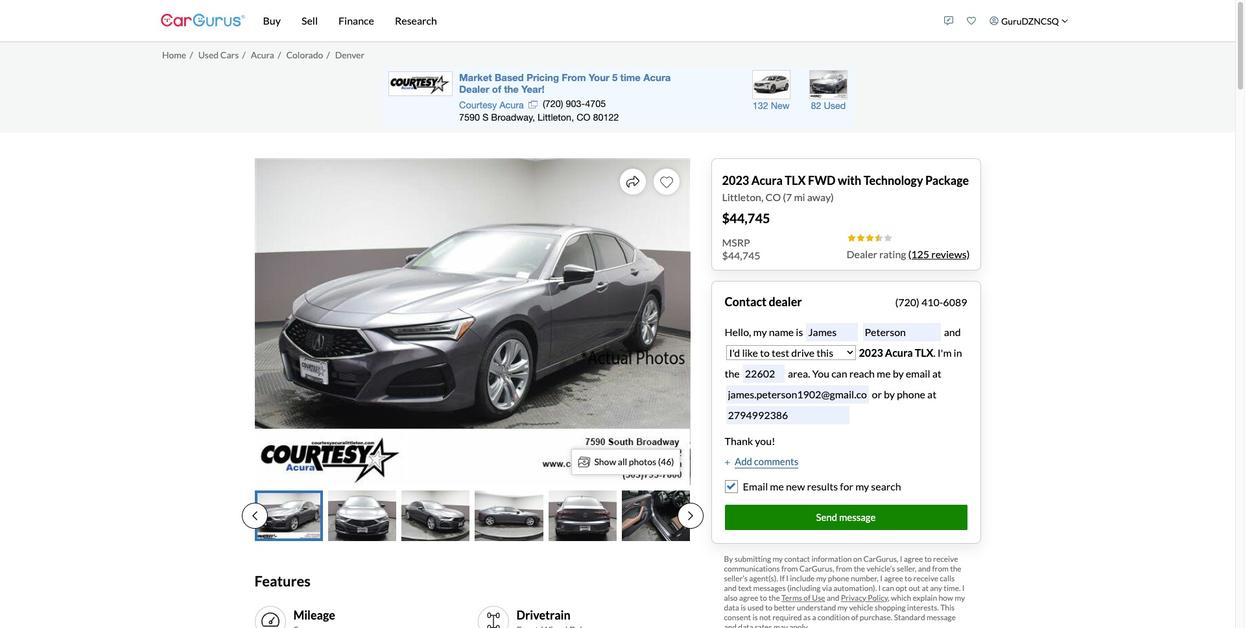 Task type: vqa. For each thing, say whether or not it's contained in the screenshot.
410-
yes



Task type: locate. For each thing, give the bounding box(es) containing it.
can inside by submitting my contact information on cargurus, i agree to receive communications from cargurus, from the vehicle's seller, and from the seller's agent(s). if i include my phone number, i agree to receive calls and text messages (including via automation). i can opt out at any time. i also agree to the
[[883, 583, 895, 593]]

of
[[804, 593, 811, 603], [852, 612, 859, 622]]

message
[[840, 511, 876, 523], [927, 612, 956, 622]]

to down agent(s).
[[760, 593, 767, 603]]

and left text
[[724, 583, 737, 593]]

/ right cars
[[242, 49, 246, 60]]

and down also on the bottom right
[[724, 622, 737, 628]]

1 vertical spatial can
[[883, 583, 895, 593]]

by left the email
[[893, 367, 904, 379]]

receive
[[934, 554, 959, 564], [914, 573, 939, 583]]

message right send
[[840, 511, 876, 523]]

chevron down image
[[1062, 17, 1069, 24]]

at down the email
[[928, 388, 937, 400]]

2 $44,745 from the top
[[722, 249, 761, 261]]

1 horizontal spatial can
[[883, 583, 895, 593]]

1 vertical spatial phone
[[828, 573, 850, 583]]

the left zip code field
[[725, 367, 740, 379]]

cargurus logo homepage link image
[[161, 2, 245, 39]]

data
[[724, 603, 740, 612], [738, 622, 754, 628]]

0 vertical spatial 2023
[[722, 173, 750, 187]]

of left use
[[804, 593, 811, 603]]

0 horizontal spatial cargurus,
[[800, 564, 835, 573]]

1 horizontal spatial 2023
[[859, 346, 883, 358]]

data down text
[[724, 603, 740, 612]]

reach
[[850, 367, 875, 379]]

Phone (optional) telephone field
[[726, 406, 850, 424]]

or
[[872, 388, 882, 400]]

tlx left i'm
[[915, 346, 934, 358]]

finance
[[339, 14, 374, 27]]

as
[[804, 612, 811, 622]]

policy
[[868, 593, 888, 603]]

$44,745 down littleton,
[[722, 210, 770, 225]]

1 horizontal spatial of
[[852, 612, 859, 622]]

/ right acura link
[[278, 49, 281, 60]]

new
[[786, 480, 805, 493]]

acura link
[[251, 49, 274, 60]]

show
[[595, 456, 616, 467]]

/ left used
[[190, 49, 193, 60]]

1 horizontal spatial is
[[753, 612, 758, 622]]

0 vertical spatial at
[[933, 367, 942, 379]]

1 horizontal spatial tlx
[[915, 346, 934, 358]]

1 $44,745 from the top
[[722, 210, 770, 225]]

2 vertical spatial acura
[[885, 346, 913, 358]]

shopping
[[875, 603, 906, 612]]

contact
[[725, 294, 767, 309]]

view vehicle photo 4 image
[[475, 490, 544, 541]]

tlx for 2023 acura tlx
[[915, 346, 934, 358]]

0 horizontal spatial from
[[782, 564, 798, 573]]

by right or
[[884, 388, 895, 400]]

agree right also on the bottom right
[[740, 593, 759, 603]]

i right vehicle's
[[900, 554, 903, 564]]

package
[[926, 173, 969, 187]]

1 vertical spatial data
[[738, 622, 754, 628]]

dealer
[[769, 294, 802, 309]]

drivetrain image
[[483, 611, 504, 628]]

2023 up area. you can reach me by email at at the bottom
[[859, 346, 883, 358]]

0 horizontal spatial can
[[832, 367, 848, 379]]

understand
[[797, 603, 836, 612]]

receive up calls
[[934, 554, 959, 564]]

phone down the email
[[897, 388, 926, 400]]

is right name
[[796, 325, 803, 338]]

2 horizontal spatial is
[[796, 325, 803, 338]]

and up in
[[942, 325, 961, 338]]

0 horizontal spatial tlx
[[785, 173, 806, 187]]

to right used
[[766, 603, 773, 612]]

from left the on
[[836, 564, 853, 573]]

1 vertical spatial 2023
[[859, 346, 883, 358]]

plus image
[[725, 459, 730, 466]]

photos
[[629, 456, 657, 467]]

colorado link
[[286, 49, 323, 60]]

/
[[190, 49, 193, 60], [242, 49, 246, 60], [278, 49, 281, 60], [327, 49, 330, 60]]

0 horizontal spatial phone
[[828, 573, 850, 583]]

sell
[[302, 14, 318, 27]]

1 vertical spatial at
[[928, 388, 937, 400]]

can right you
[[832, 367, 848, 379]]

agree up ,
[[884, 573, 904, 583]]

which
[[891, 593, 912, 603]]

1 horizontal spatial agree
[[884, 573, 904, 583]]

2023 inside 2023 acura tlx fwd with technology package littleton, co (7 mi away)
[[722, 173, 750, 187]]

First name field
[[807, 323, 859, 341]]

i right number,
[[880, 573, 883, 583]]

me left new
[[770, 480, 784, 493]]

3 / from the left
[[278, 49, 281, 60]]

0 horizontal spatial message
[[840, 511, 876, 523]]

0 vertical spatial of
[[804, 593, 811, 603]]

send message
[[817, 511, 876, 523]]

tlx up 'mi'
[[785, 173, 806, 187]]

0 horizontal spatial of
[[804, 593, 811, 603]]

if
[[780, 573, 785, 583]]

search
[[871, 480, 902, 493]]

receive up the explain
[[914, 573, 939, 583]]

add comments
[[735, 455, 799, 467]]

0 vertical spatial me
[[877, 367, 891, 379]]

you!
[[755, 434, 776, 447]]

also
[[724, 593, 738, 603]]

at right out
[[922, 583, 929, 593]]

2 from from the left
[[836, 564, 853, 573]]

terms of use and privacy policy
[[782, 593, 888, 603]]

2023
[[722, 173, 750, 187], [859, 346, 883, 358]]

colorado
[[286, 49, 323, 60]]

contact dealer
[[725, 294, 802, 309]]

from
[[782, 564, 798, 573], [836, 564, 853, 573], [933, 564, 949, 573]]

all
[[618, 456, 627, 467]]

rating
[[880, 248, 907, 260]]

2 horizontal spatial acura
[[885, 346, 913, 358]]

2 vertical spatial agree
[[740, 593, 759, 603]]

denver
[[335, 49, 365, 60]]

0 horizontal spatial 2023
[[722, 173, 750, 187]]

0 horizontal spatial me
[[770, 480, 784, 493]]

1 horizontal spatial phone
[[897, 388, 926, 400]]

next page image
[[688, 511, 693, 521]]

data left rates
[[738, 622, 754, 628]]

(125 reviews) button
[[909, 246, 970, 262]]

cars
[[220, 49, 239, 60]]

6089
[[944, 296, 968, 308]]

number,
[[851, 573, 879, 583]]

dealer rating (125 reviews)
[[847, 248, 970, 260]]

is left used
[[741, 603, 746, 612]]

0 vertical spatial message
[[840, 511, 876, 523]]

0 vertical spatial $44,745
[[722, 210, 770, 225]]

acura
[[251, 49, 274, 60], [752, 173, 783, 187], [885, 346, 913, 358]]

at right the email
[[933, 367, 942, 379]]

my
[[754, 325, 767, 338], [856, 480, 870, 493], [773, 554, 783, 564], [817, 573, 827, 583], [955, 593, 965, 603], [838, 603, 848, 612]]

0 vertical spatial receive
[[934, 554, 959, 564]]

my left name
[[754, 325, 767, 338]]

tab list
[[242, 490, 704, 541]]

can left opt
[[883, 583, 895, 593]]

2023 for 2023 acura tlx fwd with technology package littleton, co (7 mi away)
[[722, 173, 750, 187]]

from up the any
[[933, 564, 949, 573]]

1 horizontal spatial me
[[877, 367, 891, 379]]

include
[[790, 573, 815, 583]]

phone up the terms of use and privacy policy
[[828, 573, 850, 583]]

cargurus, up via
[[800, 564, 835, 573]]

tlx inside 2023 acura tlx fwd with technology package littleton, co (7 mi away)
[[785, 173, 806, 187]]

and
[[942, 325, 961, 338], [918, 564, 931, 573], [724, 583, 737, 593], [827, 593, 840, 603], [724, 622, 737, 628]]

from up (including
[[782, 564, 798, 573]]

area. you can reach me by email at
[[786, 367, 942, 379]]

410-
[[922, 296, 944, 308]]

and right the seller, at the right of page
[[918, 564, 931, 573]]

2023 up littleton,
[[722, 173, 750, 187]]

you
[[813, 367, 830, 379]]

co
[[766, 190, 781, 203]]

agent(s).
[[750, 573, 778, 583]]

1 horizontal spatial cargurus,
[[864, 554, 899, 564]]

$44,745
[[722, 210, 770, 225], [722, 249, 761, 261]]

. i'm in the
[[725, 346, 963, 379]]

thank
[[725, 434, 753, 447]]

0 vertical spatial data
[[724, 603, 740, 612]]

/ left denver
[[327, 49, 330, 60]]

to
[[925, 554, 932, 564], [905, 573, 912, 583], [760, 593, 767, 603], [766, 603, 773, 612]]

acura up co
[[752, 173, 783, 187]]

of down privacy
[[852, 612, 859, 622]]

1 vertical spatial $44,745
[[722, 249, 761, 261]]

0 horizontal spatial agree
[[740, 593, 759, 603]]

Zip code field
[[743, 364, 785, 383]]

cargurus, right the on
[[864, 554, 899, 564]]

use
[[812, 593, 826, 603]]

tlx for 2023 acura tlx fwd with technology package littleton, co (7 mi away)
[[785, 173, 806, 187]]

1 vertical spatial tlx
[[915, 346, 934, 358]]

acura inside 2023 acura tlx fwd with technology package littleton, co (7 mi away)
[[752, 173, 783, 187]]

view vehicle photo 1 image
[[255, 490, 323, 541]]

acura right cars
[[251, 49, 274, 60]]

the left terms on the bottom
[[769, 593, 780, 603]]

used
[[748, 603, 764, 612]]

littleton,
[[722, 190, 764, 203]]

1 vertical spatial message
[[927, 612, 956, 622]]

any
[[931, 583, 943, 593]]

advertisement region
[[382, 67, 854, 126]]

1 vertical spatial acura
[[752, 173, 783, 187]]

buy button
[[253, 0, 291, 42]]

information
[[812, 554, 852, 564]]

2 vertical spatial at
[[922, 583, 929, 593]]

saved cars image
[[968, 16, 977, 25]]

$44,745 down msrp
[[722, 249, 761, 261]]

1 horizontal spatial message
[[927, 612, 956, 622]]

tlx
[[785, 173, 806, 187], [915, 346, 934, 358]]

0 vertical spatial tlx
[[785, 173, 806, 187]]

messages
[[754, 583, 786, 593]]

view vehicle photo 5 image
[[549, 490, 617, 541]]

, which explain how my data is used to better understand my vehicle shopping interests. this consent is not required as a condition of purchase. standard message and data rates may apply.
[[724, 593, 965, 628]]

me right reach
[[877, 367, 891, 379]]

2 horizontal spatial from
[[933, 564, 949, 573]]

1 horizontal spatial from
[[836, 564, 853, 573]]

message down how
[[927, 612, 956, 622]]

(720)
[[896, 296, 920, 308]]

required
[[773, 612, 802, 622]]

0 vertical spatial acura
[[251, 49, 274, 60]]

to right the seller, at the right of page
[[925, 554, 932, 564]]

menu bar
[[245, 0, 938, 42]]

privacy
[[841, 593, 867, 603]]

mileage
[[294, 608, 335, 622]]

is left not
[[753, 612, 758, 622]]

agree up out
[[904, 554, 923, 564]]

acura down last name field
[[885, 346, 913, 358]]

home
[[162, 49, 186, 60]]

communications
[[724, 564, 780, 573]]

1 vertical spatial of
[[852, 612, 859, 622]]

automation).
[[834, 583, 877, 593]]

i
[[900, 554, 903, 564], [786, 573, 789, 583], [880, 573, 883, 583], [879, 583, 881, 593], [963, 583, 965, 593]]

email
[[743, 480, 768, 493]]

with
[[838, 173, 862, 187]]

privacy policy link
[[841, 593, 888, 603]]

at
[[933, 367, 942, 379], [928, 388, 937, 400], [922, 583, 929, 593]]

1 from from the left
[[782, 564, 798, 573]]

gurudzncsq
[[1002, 15, 1059, 26]]

2 horizontal spatial agree
[[904, 554, 923, 564]]

1 horizontal spatial acura
[[752, 173, 783, 187]]



Task type: describe. For each thing, give the bounding box(es) containing it.
mi
[[794, 190, 806, 203]]

1 vertical spatial agree
[[884, 573, 904, 583]]

apply.
[[790, 622, 809, 628]]

add a car review image
[[945, 16, 954, 25]]

(including
[[788, 583, 821, 593]]

Email address email field
[[726, 385, 869, 403]]

results
[[807, 480, 838, 493]]

submitting
[[735, 554, 771, 564]]

the inside . i'm in the
[[725, 367, 740, 379]]

and right use
[[827, 593, 840, 603]]

or by phone at
[[872, 388, 937, 400]]

email me new results for my search
[[743, 480, 902, 493]]

explain
[[913, 593, 938, 603]]

i left ,
[[879, 583, 881, 593]]

how
[[939, 593, 954, 603]]

this
[[941, 603, 955, 612]]

sell button
[[291, 0, 328, 42]]

add comments button
[[725, 454, 799, 468]]

gurudzncsq button
[[984, 3, 1075, 39]]

fwd
[[808, 173, 836, 187]]

Last name field
[[863, 323, 941, 341]]

message inside , which explain how my data is used to better understand my vehicle shopping interests. this consent is not required as a condition of purchase. standard message and data rates may apply.
[[927, 612, 956, 622]]

at inside by submitting my contact information on cargurus, i agree to receive communications from cargurus, from the vehicle's seller, and from the seller's agent(s). if i include my phone number, i agree to receive calls and text messages (including via automation). i can opt out at any time. i also agree to the
[[922, 583, 929, 593]]

used
[[198, 49, 219, 60]]

for
[[840, 480, 854, 493]]

0 horizontal spatial acura
[[251, 49, 274, 60]]

2 / from the left
[[242, 49, 246, 60]]

share image
[[626, 175, 639, 188]]

2023 for 2023 acura tlx
[[859, 346, 883, 358]]

my right include
[[817, 573, 827, 583]]

add
[[735, 455, 753, 467]]

and inside , which explain how my data is used to better understand my vehicle shopping interests. this consent is not required as a condition of purchase. standard message and data rates may apply.
[[724, 622, 737, 628]]

seller,
[[897, 564, 917, 573]]

via
[[822, 583, 832, 593]]

my left vehicle
[[838, 603, 848, 612]]

vehicle full photo image
[[255, 158, 691, 485]]

to up 'which'
[[905, 573, 912, 583]]

user icon image
[[990, 16, 999, 25]]

3 from from the left
[[933, 564, 949, 573]]

0 vertical spatial phone
[[897, 388, 926, 400]]

better
[[774, 603, 796, 612]]

the up the time.
[[951, 564, 962, 573]]

(46)
[[658, 456, 674, 467]]

terms of use link
[[782, 593, 826, 603]]

1 vertical spatial me
[[770, 480, 784, 493]]

menu bar containing buy
[[245, 0, 938, 42]]

1 / from the left
[[190, 49, 193, 60]]

0 horizontal spatial is
[[741, 603, 746, 612]]

purchase.
[[860, 612, 893, 622]]

rates
[[755, 622, 772, 628]]

of inside , which explain how my data is used to better understand my vehicle shopping interests. this consent is not required as a condition of purchase. standard message and data rates may apply.
[[852, 612, 859, 622]]

i right the time.
[[963, 583, 965, 593]]

thank you!
[[725, 434, 776, 447]]

(7
[[783, 190, 792, 203]]

0 vertical spatial can
[[832, 367, 848, 379]]

email
[[906, 367, 931, 379]]

acura for 2023 acura tlx fwd with technology package littleton, co (7 mi away)
[[752, 173, 783, 187]]

by submitting my contact information on cargurus, i agree to receive communications from cargurus, from the vehicle's seller, and from the seller's agent(s). if i include my phone number, i agree to receive calls and text messages (including via automation). i can opt out at any time. i also agree to the
[[724, 554, 965, 603]]

(125
[[909, 248, 930, 260]]

show all photos (46) link
[[572, 449, 680, 475]]

to inside , which explain how my data is used to better understand my vehicle shopping interests. this consent is not required as a condition of purchase. standard message and data rates may apply.
[[766, 603, 773, 612]]

technology
[[864, 173, 924, 187]]

my right for
[[856, 480, 870, 493]]

area.
[[788, 367, 811, 379]]

contact
[[785, 554, 810, 564]]

finance button
[[328, 0, 385, 42]]

my left contact
[[773, 554, 783, 564]]

cargurus logo homepage link link
[[161, 2, 245, 39]]

0 vertical spatial agree
[[904, 554, 923, 564]]

gurudzncsq menu item
[[984, 3, 1075, 39]]

acura for 2023 acura tlx
[[885, 346, 913, 358]]

the up automation).
[[854, 564, 866, 573]]

time.
[[944, 583, 961, 593]]

message inside button
[[840, 511, 876, 523]]

msrp
[[722, 236, 750, 248]]

i right the if
[[786, 573, 789, 583]]

interests.
[[908, 603, 939, 612]]

prev page image
[[252, 511, 257, 521]]

reviews)
[[932, 248, 970, 260]]

view vehicle photo 3 image
[[402, 490, 470, 541]]

gurudzncsq menu
[[938, 3, 1075, 39]]

seller's
[[724, 573, 748, 583]]

buy
[[263, 14, 281, 27]]

0 vertical spatial by
[[893, 367, 904, 379]]

4 / from the left
[[327, 49, 330, 60]]

(720) 410-6089
[[896, 296, 968, 308]]

terms
[[782, 593, 803, 603]]

used cars link
[[198, 49, 239, 60]]

1 vertical spatial receive
[[914, 573, 939, 583]]

away)
[[808, 190, 834, 203]]

vehicle
[[850, 603, 874, 612]]

phone inside by submitting my contact information on cargurus, i agree to receive communications from cargurus, from the vehicle's seller, and from the seller's agent(s). if i include my phone number, i agree to receive calls and text messages (including via automation). i can opt out at any time. i also agree to the
[[828, 573, 850, 583]]

features
[[255, 573, 311, 590]]

dealer
[[847, 248, 878, 260]]

drivetrain
[[517, 608, 571, 622]]

my right how
[[955, 593, 965, 603]]

.
[[934, 346, 936, 358]]

2023 acura tlx fwd with technology package littleton, co (7 mi away)
[[722, 173, 969, 203]]

i'm
[[938, 346, 952, 358]]

comments
[[754, 455, 799, 467]]

in
[[954, 346, 963, 358]]

1 vertical spatial by
[[884, 388, 895, 400]]

home link
[[162, 49, 186, 60]]

mileage image
[[260, 611, 281, 628]]

view vehicle photo 2 image
[[328, 490, 397, 541]]

,
[[888, 593, 890, 603]]

2023 acura tlx
[[859, 346, 934, 358]]

view vehicle photo 6 image
[[622, 490, 691, 541]]

out
[[909, 583, 921, 593]]

show all photos (46)
[[595, 456, 674, 467]]

calls
[[940, 573, 955, 583]]

may
[[774, 622, 788, 628]]

hello,
[[725, 325, 752, 338]]



